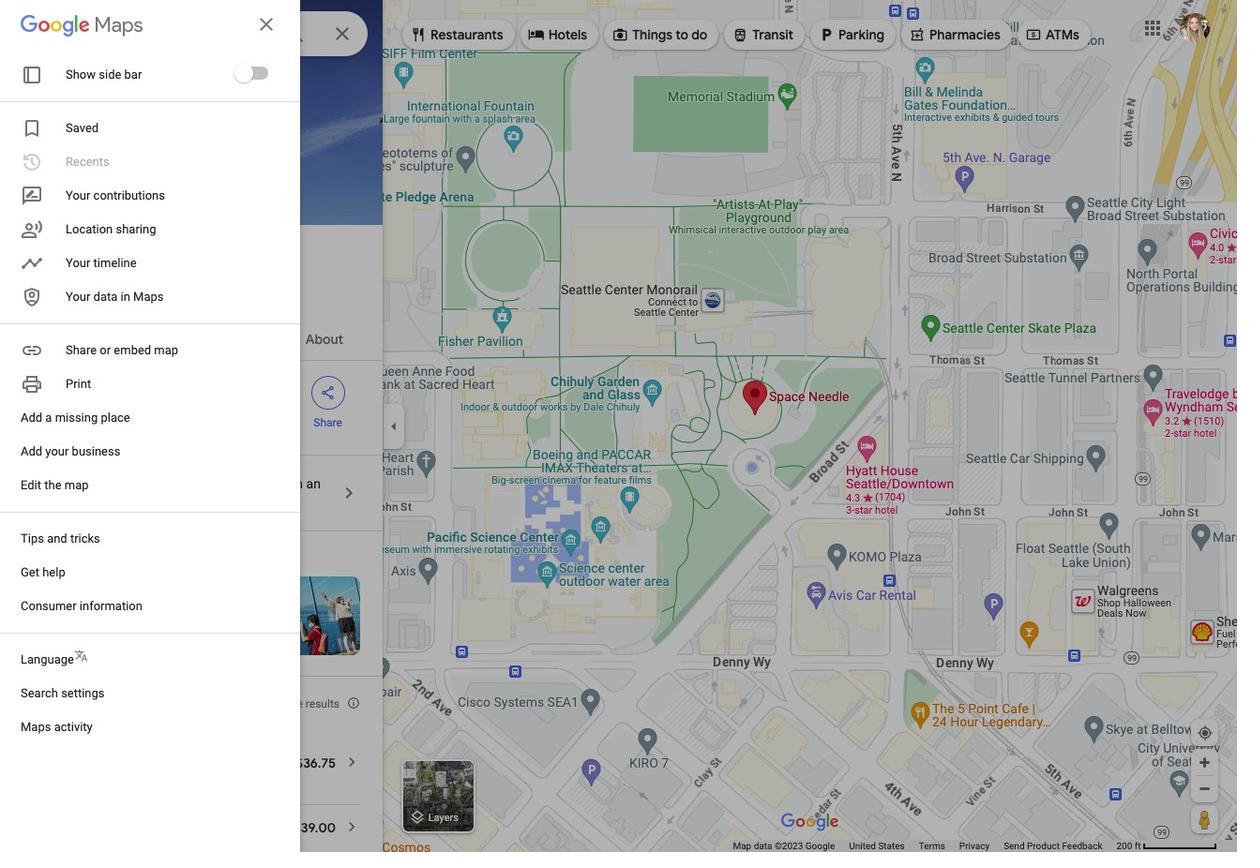 Task type: describe. For each thing, give the bounding box(es) containing it.
free
[[23, 635, 48, 650]]

feedback
[[1062, 841, 1103, 852]]

maps activity button
[[21, 717, 280, 739]]

add for add your business
[[21, 445, 42, 459]]

4.6 stars image
[[41, 276, 116, 288]]

 parking
[[818, 24, 885, 45]]

to inside space needle main content
[[115, 717, 126, 732]]

 restaurants
[[410, 24, 503, 45]]

about button
[[290, 315, 358, 360]]

your for your data in maps
[[66, 290, 90, 304]]

605-
[[64, 477, 89, 492]]

settings menu
[[0, 0, 300, 853]]


[[818, 24, 835, 45]]

add for add a missing place
[[21, 411, 42, 425]]

(45,467)
[[116, 276, 164, 291]]

& inside iconic, 605-ft-tall spire at the seattle center, with an observation deck & a rotating restaurant.
[[126, 495, 134, 510]]

send product feedback
[[1004, 841, 1103, 852]]

maps activity
[[21, 720, 93, 735]]

consumer information
[[21, 599, 143, 614]]

layers
[[428, 813, 459, 825]]

place inside the add a missing place button
[[101, 411, 130, 425]]

send
[[1004, 841, 1025, 852]]

and inside the space needle & chihuly garden and glass ticket
[[209, 579, 231, 594]]

rotating
[[147, 495, 193, 510]]

4.7 stars 922 reviews image up cancellation
[[54, 614, 124, 633]]

add a missing place
[[21, 411, 130, 425]]

print button
[[21, 373, 280, 396]]

0 horizontal spatial map
[[64, 478, 89, 493]]

 pharmacies
[[909, 24, 1001, 45]]

show your location image
[[1197, 725, 1214, 742]]

privacy
[[960, 841, 990, 852]]

google account: michelle dermenjian  
(michelle.dermenjian@adept.ai) image
[[1180, 13, 1210, 43]]

missing
[[55, 411, 98, 425]]


[[909, 24, 926, 45]]

 things to do
[[612, 24, 708, 45]]

terms button
[[919, 841, 945, 853]]

collapse side panel image
[[384, 416, 404, 437]]

privacy button
[[960, 841, 990, 853]]

tall
[[102, 477, 120, 492]]


[[319, 383, 336, 403]]

contributions
[[93, 189, 165, 203]]

add your business link
[[21, 441, 280, 463]]

edit the map
[[21, 478, 89, 493]]


[[410, 24, 427, 45]]

terms
[[919, 841, 945, 852]]

chihuly
[[117, 579, 160, 594]]

reviews button
[[162, 315, 242, 360]]

admission
[[23, 694, 95, 713]]

send product feedback button
[[1004, 841, 1103, 853]]

about for about
[[305, 331, 343, 348]]

tips and tricks
[[21, 532, 100, 546]]

add a missing place button
[[21, 407, 280, 430]]

the inside iconic, 605-ft-tall spire at the seattle center, with an observation deck & a rotating restaurant.
[[169, 477, 188, 492]]

your timeline
[[66, 256, 137, 270]]

$39.00 link
[[23, 819, 360, 853]]

activity
[[54, 720, 93, 735]]

ft
[[1135, 841, 1141, 852]]

 button
[[15, 11, 68, 60]]

edit
[[21, 478, 41, 493]]

edit the map button
[[21, 475, 280, 497]]

print
[[66, 377, 91, 391]]

200 ft button
[[1117, 841, 1218, 852]]

iconic, 605-ft-tall spire at the seattle center, with an observation deck & a rotating restaurant.
[[23, 477, 321, 510]]

language button
[[21, 649, 280, 672]]

$39.00
[[294, 820, 336, 837]]

gives
[[23, 717, 55, 732]]

show side bar image
[[235, 64, 253, 83]]

consumer
[[21, 599, 77, 614]]

 transit
[[732, 24, 794, 45]]

united
[[849, 841, 876, 852]]

show street view coverage image
[[1191, 806, 1219, 834]]

zoom in image
[[1198, 756, 1212, 770]]

saved
[[66, 121, 99, 135]]

spire
[[123, 477, 151, 492]]

your data in maps
[[66, 290, 164, 304]]

united states
[[849, 841, 905, 852]]

 search field
[[15, 11, 368, 60]]

add your business
[[21, 445, 120, 459]]

at
[[155, 477, 166, 492]]

$62
[[23, 615, 44, 632]]


[[1025, 24, 1042, 45]]


[[732, 24, 749, 45]]


[[612, 24, 629, 45]]

embed
[[114, 343, 151, 357]]

united states button
[[849, 841, 905, 853]]

tips
[[21, 532, 44, 546]]

google maps image
[[21, 9, 144, 39]]

200
[[1117, 841, 1133, 852]]

to inside  things to do
[[676, 26, 689, 43]]

get help button
[[21, 562, 280, 584]]

help
[[42, 566, 65, 580]]

settings
[[61, 687, 105, 701]]

bar
[[124, 68, 142, 82]]

atms
[[1046, 26, 1080, 43]]

pharmacies
[[930, 26, 1001, 43]]

a inside iconic, 605-ft-tall spire at the seattle center, with an observation deck & a rotating restaurant.
[[137, 495, 144, 510]]



Task type: vqa. For each thing, say whether or not it's contained in the screenshot.


Task type: locate. For each thing, give the bounding box(es) containing it.
1 vertical spatial &
[[106, 579, 114, 594]]

0 vertical spatial space
[[23, 240, 80, 266]]

1 vertical spatial your
[[66, 256, 90, 270]]

iconic, 605-ft-tall spire at the seattle center, with an observation deck & a rotating restaurant. button
[[0, 456, 383, 531]]

your up location
[[66, 189, 90, 203]]

4.7 stars 922 reviews image
[[54, 614, 124, 633], [76, 617, 89, 630]]

get help
[[21, 566, 65, 580]]

add inside button
[[21, 411, 42, 425]]

garden
[[163, 579, 206, 594]]

maps inside your data in maps link
[[133, 290, 164, 304]]

needle up ticket
[[62, 579, 103, 594]]

maps left 'you' at bottom
[[21, 720, 51, 735]]

share down 
[[314, 417, 342, 430]]

iconic,
[[23, 477, 60, 492]]

google
[[806, 841, 835, 852]]

share inside actions for space needle region
[[314, 417, 342, 430]]

0 vertical spatial &
[[126, 495, 134, 510]]

show
[[66, 68, 96, 82]]

timeline
[[93, 256, 137, 270]]

1 horizontal spatial map
[[154, 343, 178, 357]]

1 horizontal spatial share
[[314, 417, 342, 430]]

product
[[1027, 841, 1060, 852]]

observation
[[23, 295, 93, 310]]

your for your contributions
[[66, 189, 90, 203]]

4.6
[[23, 276, 41, 291]]

share for share
[[314, 417, 342, 430]]

add left your
[[21, 445, 42, 459]]

search settings
[[21, 687, 105, 701]]

language
[[21, 653, 74, 667]]

0 vertical spatial map
[[154, 343, 178, 357]]

about up 
[[305, 331, 343, 348]]

deck down tall
[[95, 495, 122, 510]]

& up information
[[106, 579, 114, 594]]

0 horizontal spatial the
[[44, 478, 61, 493]]

your data in maps link
[[21, 286, 280, 309]]

1 vertical spatial deck
[[95, 495, 122, 510]]

observation deck
[[23, 295, 124, 310]]

a
[[45, 411, 52, 425], [137, 495, 144, 510]]

about inside button
[[305, 331, 343, 348]]

your contributions
[[66, 189, 165, 203]]

footer
[[733, 841, 1117, 853]]

& down spire
[[126, 495, 134, 510]]

0 vertical spatial place
[[101, 411, 130, 425]]

4.7 stars 922 reviews image down consumer information
[[76, 617, 89, 630]]

space up 4.6
[[23, 240, 80, 266]]

ft-
[[89, 477, 102, 492]]

 atms
[[1025, 24, 1080, 45]]

0 vertical spatial data
[[93, 290, 118, 304]]

states
[[878, 841, 905, 852]]

zoom out image
[[1198, 782, 1212, 796]]


[[46, 383, 63, 403]]

place inside space needle main content
[[154, 717, 186, 732]]

data right map
[[754, 841, 772, 852]]

1 horizontal spatial about
[[305, 331, 343, 348]]

0 horizontal spatial a
[[45, 411, 52, 425]]

3 your from the top
[[66, 290, 90, 304]]

get
[[21, 566, 39, 580]]

sponsored
[[23, 553, 86, 568]]

maps
[[133, 290, 164, 304], [21, 720, 51, 735]]

reviews
[[177, 331, 227, 348]]

entry
[[82, 717, 111, 732]]

data for map
[[754, 841, 772, 852]]

1 vertical spatial and
[[209, 579, 231, 594]]

deck inside iconic, 605-ft-tall spire at the seattle center, with an observation deck & a rotating restaurant.
[[95, 495, 122, 510]]

0 horizontal spatial maps
[[21, 720, 51, 735]]

0 vertical spatial about
[[305, 331, 343, 348]]

sharing
[[116, 222, 156, 236]]

map left ft-
[[64, 478, 89, 493]]

place up business
[[101, 411, 130, 425]]

the right at
[[169, 477, 188, 492]]

&
[[126, 495, 134, 510], [106, 579, 114, 594]]

tab list inside google maps "element"
[[0, 315, 383, 360]]

1 vertical spatial space
[[23, 579, 59, 594]]

add left missing
[[21, 411, 42, 425]]

map right embed
[[154, 343, 178, 357]]

& inside the space needle & chihuly garden and glass ticket
[[106, 579, 114, 594]]

results
[[306, 698, 340, 711]]

0 vertical spatial to
[[676, 26, 689, 43]]

maps inside maps activity button
[[21, 720, 51, 735]]

information
[[80, 599, 143, 614]]

0 horizontal spatial to
[[115, 717, 126, 732]]

needle for space needle
[[85, 240, 151, 266]]

deck down (45,467)
[[96, 295, 124, 310]]

observation
[[23, 495, 91, 510]]

place right this
[[154, 717, 186, 732]]

restaurants
[[431, 26, 503, 43]]

actions for space needle region
[[0, 361, 383, 455]]

the up observation
[[44, 478, 61, 493]]

1 vertical spatial share
[[314, 417, 342, 430]]

about
[[305, 331, 343, 348], [243, 698, 273, 711]]

your contributions button
[[21, 185, 280, 207]]

1 horizontal spatial a
[[137, 495, 144, 510]]

data inside settings "menu"
[[93, 290, 118, 304]]

$36.75 link
[[23, 754, 360, 792]]

0 vertical spatial maps
[[133, 290, 164, 304]]

1 horizontal spatial &
[[126, 495, 134, 510]]

your
[[45, 445, 69, 459]]

share for share or embed map
[[66, 343, 97, 357]]

1 horizontal spatial data
[[754, 841, 772, 852]]

business
[[72, 445, 120, 459]]

and right garden
[[209, 579, 231, 594]]

0 vertical spatial add
[[21, 411, 42, 425]]

data left in
[[93, 290, 118, 304]]

space for space needle
[[23, 240, 80, 266]]

free cancellation
[[23, 635, 122, 650]]

45,467 reviews element
[[116, 276, 164, 291]]

share left or
[[66, 343, 97, 357]]

0 horizontal spatial about
[[243, 698, 273, 711]]

add
[[21, 411, 42, 425], [21, 445, 42, 459]]

0 vertical spatial needle
[[85, 240, 151, 266]]

restaurant.
[[196, 495, 259, 510]]

1 horizontal spatial and
[[209, 579, 231, 594]]

2 space from the top
[[23, 579, 59, 594]]

1 vertical spatial add
[[21, 445, 42, 459]]

2 add from the top
[[21, 445, 42, 459]]

tab list containing overview
[[0, 315, 383, 360]]

$36.75
[[296, 755, 336, 772]]

gives you entry to this place
[[23, 717, 186, 732]]

map
[[733, 841, 752, 852]]

space for space needle & chihuly garden and glass ticket
[[23, 579, 59, 594]]

and
[[47, 532, 67, 546], [209, 579, 231, 594]]

1 add from the top
[[21, 411, 42, 425]]

glass
[[23, 598, 55, 613]]

your for your timeline
[[66, 256, 90, 270]]

1 vertical spatial needle
[[62, 579, 103, 594]]

to
[[676, 26, 689, 43], [115, 717, 126, 732]]

tab list
[[0, 315, 383, 360]]

0 vertical spatial a
[[45, 411, 52, 425]]

needle down location sharing at the left top of page
[[85, 240, 151, 266]]


[[30, 21, 53, 47]]

you
[[58, 717, 79, 732]]

2 your from the top
[[66, 256, 90, 270]]

Show side bar checkbox
[[235, 64, 268, 83]]

about left these
[[243, 698, 273, 711]]

1 your from the top
[[66, 189, 90, 203]]

your inside button
[[66, 189, 90, 203]]

search settings button
[[21, 683, 280, 705]]

0 horizontal spatial and
[[47, 532, 67, 546]]

a down spire
[[137, 495, 144, 510]]

space needle main content
[[0, 0, 383, 853]]

1 vertical spatial place
[[154, 717, 186, 732]]

save
[[111, 417, 135, 430]]

2 vertical spatial your
[[66, 290, 90, 304]]

hotels
[[548, 26, 587, 43]]

these
[[275, 698, 303, 711]]

1 vertical spatial data
[[754, 841, 772, 852]]

location sharing
[[66, 222, 156, 236]]

your up '4.6 stars' image
[[66, 256, 90, 270]]

1 vertical spatial to
[[115, 717, 126, 732]]

cancellation
[[51, 635, 122, 650]]

space inside the space needle & chihuly garden and glass ticket
[[23, 579, 59, 594]]

footer inside google maps "element"
[[733, 841, 1117, 853]]

needle
[[85, 240, 151, 266], [62, 579, 103, 594]]

1 vertical spatial a
[[137, 495, 144, 510]]

data for your
[[93, 290, 118, 304]]

1 horizontal spatial the
[[169, 477, 188, 492]]

about these results image
[[347, 697, 360, 710]]

in
[[121, 290, 130, 304]]

©2023
[[775, 841, 803, 852]]

about for about these results
[[243, 698, 273, 711]]

seattle
[[191, 477, 232, 492]]

consumer information button
[[21, 596, 280, 618]]

0 horizontal spatial share
[[66, 343, 97, 357]]

center,
[[235, 477, 275, 492]]

1 horizontal spatial maps
[[133, 290, 164, 304]]

0 vertical spatial and
[[47, 532, 67, 546]]

0 vertical spatial your
[[66, 189, 90, 203]]

space up glass
[[23, 579, 59, 594]]

needle for space needle & chihuly garden and glass ticket
[[62, 579, 103, 594]]

1 space from the top
[[23, 240, 80, 266]]

map data ©2023 google
[[733, 841, 835, 852]]

data
[[93, 290, 118, 304], [754, 841, 772, 852]]

1 vertical spatial map
[[64, 478, 89, 493]]

and inside tips and tricks button
[[47, 532, 67, 546]]

1 vertical spatial maps
[[21, 720, 51, 735]]

side
[[99, 68, 121, 82]]

your down '4.6 stars' image
[[66, 290, 90, 304]]

a down ""
[[45, 411, 52, 425]]

to left this
[[115, 717, 126, 732]]

1 horizontal spatial place
[[154, 717, 186, 732]]

an
[[306, 477, 321, 492]]

share inside button
[[66, 343, 97, 357]]

to left do at the right top
[[676, 26, 689, 43]]

ticket
[[58, 598, 94, 613]]

 hotels
[[528, 24, 587, 45]]

0 horizontal spatial &
[[106, 579, 114, 594]]

with
[[278, 477, 303, 492]]

google maps element
[[0, 0, 1237, 853]]

1 horizontal spatial to
[[676, 26, 689, 43]]

space needle
[[23, 240, 151, 266]]

things
[[632, 26, 673, 43]]

footer containing map data ©2023 google
[[733, 841, 1117, 853]]

save button
[[89, 371, 157, 431]]

or
[[100, 343, 111, 357]]

and up sponsored
[[47, 532, 67, 546]]

0 horizontal spatial place
[[101, 411, 130, 425]]

1 vertical spatial about
[[243, 698, 273, 711]]

0 vertical spatial deck
[[96, 295, 124, 310]]

the inside settings "menu"
[[44, 478, 61, 493]]

a inside settings "menu"
[[45, 411, 52, 425]]

maps right in
[[133, 290, 164, 304]]

about these results
[[243, 698, 340, 711]]

0 horizontal spatial data
[[93, 290, 118, 304]]

search
[[21, 687, 58, 701]]

needle inside the space needle & chihuly garden and glass ticket
[[62, 579, 103, 594]]

0 vertical spatial share
[[66, 343, 97, 357]]



